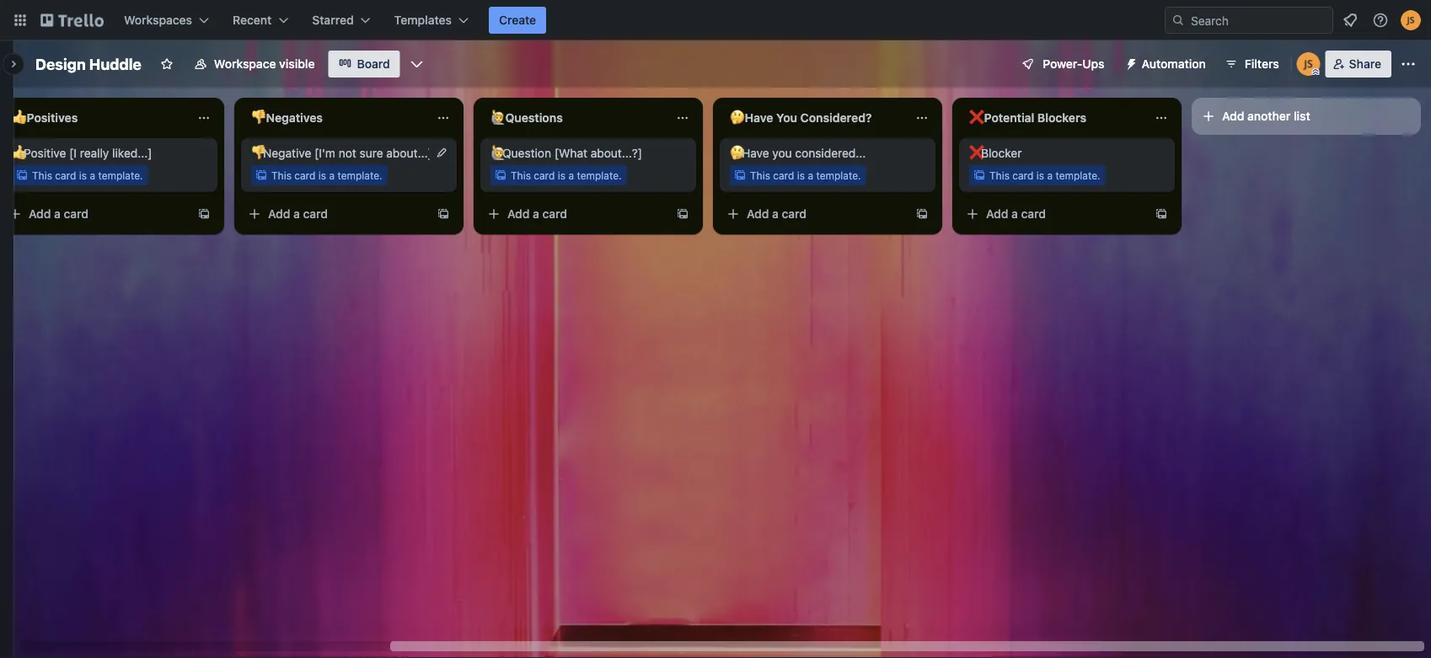 Task type: vqa. For each thing, say whether or not it's contained in the screenshot.
Add within button
yes



Task type: locate. For each thing, give the bounding box(es) containing it.
add down 👎negative on the left top
[[268, 207, 290, 221]]

this down 👎negative on the left top
[[271, 169, 292, 181]]

❌blocker link
[[970, 145, 1165, 162]]

workspace visible
[[214, 57, 315, 71]]

template. down 👍positive [i really liked...] link
[[98, 169, 143, 181]]

this for 👍positive
[[32, 169, 52, 181]]

share button
[[1326, 51, 1392, 78]]

add a card button down 🤔have you considered... link on the right top of the page
[[720, 201, 909, 228]]

2 add a card button from the left
[[241, 201, 430, 228]]

add a card down [i
[[29, 207, 89, 221]]

1 create from template… image from the left
[[437, 207, 450, 221]]

is down the [i'm
[[318, 169, 326, 181]]

template. down 👎negative [i'm not sure about...] link
[[338, 169, 382, 181]]

1 is from the left
[[79, 169, 87, 181]]

add a card button
[[2, 201, 191, 228], [241, 201, 430, 228], [481, 201, 669, 228], [720, 201, 909, 228], [959, 201, 1148, 228]]

search image
[[1172, 13, 1185, 27]]

card
[[55, 169, 76, 181], [294, 169, 316, 181], [534, 169, 555, 181], [773, 169, 795, 181], [1013, 169, 1034, 181], [64, 207, 89, 221], [303, 207, 328, 221], [543, 207, 567, 221], [782, 207, 807, 221], [1021, 207, 1046, 221]]

back to home image
[[40, 7, 104, 34]]

2 add a card from the left
[[268, 207, 328, 221]]

5 add a card button from the left
[[959, 201, 1148, 228]]

2 create from template… image from the left
[[676, 207, 690, 221]]

is down 🙋question [what about...?]
[[558, 169, 566, 181]]

🤔 have you considered?
[[730, 111, 872, 125]]

is down 🤔have you considered...
[[797, 169, 805, 181]]

4 template. from the left
[[816, 169, 861, 181]]

add a card for negatives
[[268, 207, 328, 221]]

❌blocker
[[970, 146, 1022, 160]]

have
[[745, 111, 774, 125]]

is
[[79, 169, 87, 181], [318, 169, 326, 181], [558, 169, 566, 181], [797, 169, 805, 181], [1037, 169, 1045, 181]]

👎 Negatives text field
[[241, 105, 427, 132]]

considered...
[[795, 146, 866, 160]]

🤔 Have You Considered? text field
[[720, 105, 906, 132]]

1 add a card button from the left
[[2, 201, 191, 228]]

2 this card is a template. from the left
[[271, 169, 382, 181]]

template. down considered...
[[816, 169, 861, 181]]

this
[[32, 169, 52, 181], [271, 169, 292, 181], [511, 169, 531, 181], [750, 169, 771, 181], [990, 169, 1010, 181]]

create from template… image for 👍positive [i really liked...]
[[197, 207, 211, 221]]

this card is a template. down 🤔have you considered...
[[750, 169, 861, 181]]

[i
[[69, 146, 77, 160]]

add a card down ❌blocker
[[986, 207, 1046, 221]]

1 this from the left
[[32, 169, 52, 181]]

3 is from the left
[[558, 169, 566, 181]]

a down 🙋question at left
[[533, 207, 540, 221]]

3 this card is a template. from the left
[[511, 169, 622, 181]]

template. down "🙋question [what about...?]" link
[[577, 169, 622, 181]]

is for [i'm
[[318, 169, 326, 181]]

create
[[499, 13, 536, 27]]

4 is from the left
[[797, 169, 805, 181]]

2 horizontal spatial create from template… image
[[1155, 207, 1169, 221]]

this card is a template. down 👍positive [i really liked...]
[[32, 169, 143, 181]]

👍positive [i really liked...]
[[12, 146, 152, 160]]

add a card button down ❌blocker link
[[959, 201, 1148, 228]]

board link
[[328, 51, 400, 78]]

[i'm
[[315, 146, 335, 160]]

this member is an admin of this board. image
[[1312, 68, 1320, 76]]

is for you
[[797, 169, 805, 181]]

this down ❌blocker
[[990, 169, 1010, 181]]

primary element
[[0, 0, 1432, 40]]

2 template. from the left
[[338, 169, 382, 181]]

1 horizontal spatial create from template… image
[[676, 207, 690, 221]]

automation button
[[1118, 51, 1216, 78]]

4 add a card from the left
[[747, 207, 807, 221]]

add inside add another list button
[[1223, 109, 1245, 123]]

3 add a card button from the left
[[481, 201, 669, 228]]

about...?]
[[591, 146, 643, 160]]

2 this from the left
[[271, 169, 292, 181]]

really
[[80, 146, 109, 160]]

a down 🤔have you considered...
[[808, 169, 814, 181]]

4 this from the left
[[750, 169, 771, 181]]

3 template. from the left
[[577, 169, 622, 181]]

add a card for potential
[[986, 207, 1046, 221]]

add a card down you
[[747, 207, 807, 221]]

1 this card is a template. from the left
[[32, 169, 143, 181]]

add for 👎 negatives
[[268, 207, 290, 221]]

1 horizontal spatial create from template… image
[[916, 207, 929, 221]]

add for 🙋 questions
[[508, 207, 530, 221]]

🤔have you considered... link
[[730, 145, 926, 162]]

5 add a card from the left
[[986, 207, 1046, 221]]

star or unstar board image
[[160, 57, 174, 71]]

automation
[[1142, 57, 1206, 71]]

4 this card is a template. from the left
[[750, 169, 861, 181]]

add a card button down really
[[2, 201, 191, 228]]

ups
[[1083, 57, 1105, 71]]

add down the 👍positive
[[29, 207, 51, 221]]

filters
[[1245, 57, 1280, 71]]

a down really
[[90, 169, 95, 181]]

🙋
[[491, 111, 503, 125]]

a down the [i'm
[[329, 169, 335, 181]]

3 this from the left
[[511, 169, 531, 181]]

🙋question
[[491, 146, 551, 160]]

❌ Potential Blockers text field
[[959, 105, 1145, 132]]

👎
[[251, 111, 263, 125]]

another
[[1248, 109, 1291, 123]]

add a card button down 👎negative [i'm not sure about...]
[[241, 201, 430, 228]]

0 horizontal spatial create from template… image
[[197, 207, 211, 221]]

this card is a template.
[[32, 169, 143, 181], [271, 169, 382, 181], [511, 169, 622, 181], [750, 169, 861, 181], [990, 169, 1101, 181]]

4 add a card button from the left
[[720, 201, 909, 228]]

this card is a template. down ❌blocker link
[[990, 169, 1101, 181]]

positives
[[27, 111, 78, 125]]

1 template. from the left
[[98, 169, 143, 181]]

add for ❌ potential blockers
[[986, 207, 1009, 221]]

0 notifications image
[[1341, 10, 1361, 30]]

👍positive
[[12, 146, 66, 160]]

0 horizontal spatial create from template… image
[[437, 207, 450, 221]]

this card is a template. down the [i'm
[[271, 169, 382, 181]]

🤔
[[730, 111, 742, 125]]

this card is a template. down 🙋question [what about...?]
[[511, 169, 622, 181]]

create from template… image for 👎 negatives
[[437, 207, 450, 221]]

create from template… image
[[197, 207, 211, 221], [916, 207, 929, 221]]

huddle
[[89, 55, 142, 73]]

1 add a card from the left
[[29, 207, 89, 221]]

considered?
[[801, 111, 872, 125]]

1 create from template… image from the left
[[197, 207, 211, 221]]

add a card down 🙋question at left
[[508, 207, 567, 221]]

potential
[[984, 111, 1035, 125]]

2 is from the left
[[318, 169, 326, 181]]

template. down ❌blocker link
[[1056, 169, 1101, 181]]

template. for considered...
[[816, 169, 861, 181]]

recent
[[233, 13, 272, 27]]

3 add a card from the left
[[508, 207, 567, 221]]

about...]
[[386, 146, 432, 160]]

add another list button
[[1192, 98, 1422, 135]]

👎 negatives
[[251, 111, 323, 125]]

add a card for positives
[[29, 207, 89, 221]]

create from template… image
[[437, 207, 450, 221], [676, 207, 690, 221], [1155, 207, 1169, 221]]

add down ❌blocker
[[986, 207, 1009, 221]]

2 create from template… image from the left
[[916, 207, 929, 221]]

design huddle
[[35, 55, 142, 73]]

add a card for questions
[[508, 207, 567, 221]]

❌
[[970, 111, 981, 125]]

you
[[777, 111, 798, 125]]

add a card down 👎negative on the left top
[[268, 207, 328, 221]]

3 create from template… image from the left
[[1155, 207, 1169, 221]]

this down 🤔have
[[750, 169, 771, 181]]

template.
[[98, 169, 143, 181], [338, 169, 382, 181], [577, 169, 622, 181], [816, 169, 861, 181], [1056, 169, 1101, 181]]

add left another
[[1223, 109, 1245, 123]]

add down 🤔have
[[747, 207, 769, 221]]

add a card button for questions
[[481, 201, 669, 228]]

a
[[90, 169, 95, 181], [329, 169, 335, 181], [569, 169, 574, 181], [808, 169, 814, 181], [1047, 169, 1053, 181], [54, 207, 61, 221], [294, 207, 300, 221], [533, 207, 540, 221], [772, 207, 779, 221], [1012, 207, 1018, 221]]

this down 🙋question at left
[[511, 169, 531, 181]]

add a card
[[29, 207, 89, 221], [268, 207, 328, 221], [508, 207, 567, 221], [747, 207, 807, 221], [986, 207, 1046, 221]]

is down ❌blocker link
[[1037, 169, 1045, 181]]

a down you
[[772, 207, 779, 221]]

5 this card is a template. from the left
[[990, 169, 1101, 181]]

this card is a template. for you
[[750, 169, 861, 181]]

this down the 👍positive
[[32, 169, 52, 181]]

a down the 👍positive
[[54, 207, 61, 221]]

add down 🙋question at left
[[508, 207, 530, 221]]

is down 👍positive [i really liked...]
[[79, 169, 87, 181]]

template. for about...?]
[[577, 169, 622, 181]]

add a card button down [what
[[481, 201, 669, 228]]

add
[[1223, 109, 1245, 123], [29, 207, 51, 221], [268, 207, 290, 221], [508, 207, 530, 221], [747, 207, 769, 221], [986, 207, 1009, 221]]



Task type: describe. For each thing, give the bounding box(es) containing it.
Search field
[[1185, 8, 1333, 33]]

starred
[[312, 13, 354, 27]]

edit card image
[[435, 146, 449, 159]]

workspaces
[[124, 13, 192, 27]]

5 is from the left
[[1037, 169, 1045, 181]]

template. for not
[[338, 169, 382, 181]]

open information menu image
[[1373, 12, 1389, 29]]

not
[[339, 146, 356, 160]]

visible
[[279, 57, 315, 71]]

add a card button for negatives
[[241, 201, 430, 228]]

this for 🙋question
[[511, 169, 531, 181]]

add a card button for positives
[[2, 201, 191, 228]]

you
[[773, 146, 792, 160]]

this card is a template. for [i'm
[[271, 169, 382, 181]]

customize views image
[[409, 56, 426, 73]]

add for 🤔 have you considered?
[[747, 207, 769, 221]]

create from template… image for 🤔have you considered...
[[916, 207, 929, 221]]

a down [what
[[569, 169, 574, 181]]

john smith (johnsmith38824343) image
[[1401, 10, 1422, 30]]

this card is a template. for [i
[[32, 169, 143, 181]]

this card is a template. for [what
[[511, 169, 622, 181]]

filters button
[[1220, 51, 1285, 78]]

workspace visible button
[[184, 51, 325, 78]]

share
[[1350, 57, 1382, 71]]

power-ups
[[1043, 57, 1105, 71]]

add a card button for potential
[[959, 201, 1148, 228]]

is for [i
[[79, 169, 87, 181]]

[what
[[555, 146, 588, 160]]

👍 positives
[[12, 111, 78, 125]]

create button
[[489, 7, 546, 34]]

❌ potential blockers
[[970, 111, 1087, 125]]

a down ❌blocker link
[[1047, 169, 1053, 181]]

add a card for have
[[747, 207, 807, 221]]

starred button
[[302, 7, 381, 34]]

blockers
[[1038, 111, 1087, 125]]

board
[[357, 57, 390, 71]]

🙋 questions
[[491, 111, 563, 125]]

a down ❌blocker
[[1012, 207, 1018, 221]]

a down 👎negative on the left top
[[294, 207, 300, 221]]

list
[[1294, 109, 1311, 123]]

🙋question [what about...?] link
[[491, 145, 686, 162]]

add a card button for have
[[720, 201, 909, 228]]

liked...]
[[112, 146, 152, 160]]

workspace
[[214, 57, 276, 71]]

Board name text field
[[27, 51, 150, 78]]

recent button
[[223, 7, 299, 34]]

negatives
[[266, 111, 323, 125]]

design
[[35, 55, 86, 73]]

🤔have
[[730, 146, 769, 160]]

5 this from the left
[[990, 169, 1010, 181]]

power-
[[1043, 57, 1083, 71]]

create from template… image for ❌ potential blockers
[[1155, 207, 1169, 221]]

show menu image
[[1400, 56, 1417, 73]]

👎negative
[[251, 146, 311, 160]]

5 template. from the left
[[1056, 169, 1101, 181]]

👍positive [i really liked...] link
[[12, 145, 207, 162]]

power-ups button
[[1009, 51, 1115, 78]]

this for 🤔have
[[750, 169, 771, 181]]

sure
[[360, 146, 383, 160]]

👍
[[12, 111, 24, 125]]

add another list
[[1223, 109, 1311, 123]]

workspaces button
[[114, 7, 219, 34]]

🙋 Questions text field
[[481, 105, 666, 132]]

add for 👍 positives
[[29, 207, 51, 221]]

👍 Positives text field
[[2, 105, 187, 132]]

create from template… image for 🙋 questions
[[676, 207, 690, 221]]

👎negative [i'm not sure about...]
[[251, 146, 432, 160]]

john smith (johnsmith38824343) image
[[1297, 52, 1321, 76]]

templates
[[394, 13, 452, 27]]

👎negative [i'm not sure about...] link
[[251, 145, 447, 162]]

this for 👎negative
[[271, 169, 292, 181]]

is for [what
[[558, 169, 566, 181]]

sm image
[[1118, 51, 1142, 74]]

🙋question [what about...?]
[[491, 146, 643, 160]]

templates button
[[384, 7, 479, 34]]

questions
[[506, 111, 563, 125]]

🤔have you considered...
[[730, 146, 866, 160]]

template. for really
[[98, 169, 143, 181]]



